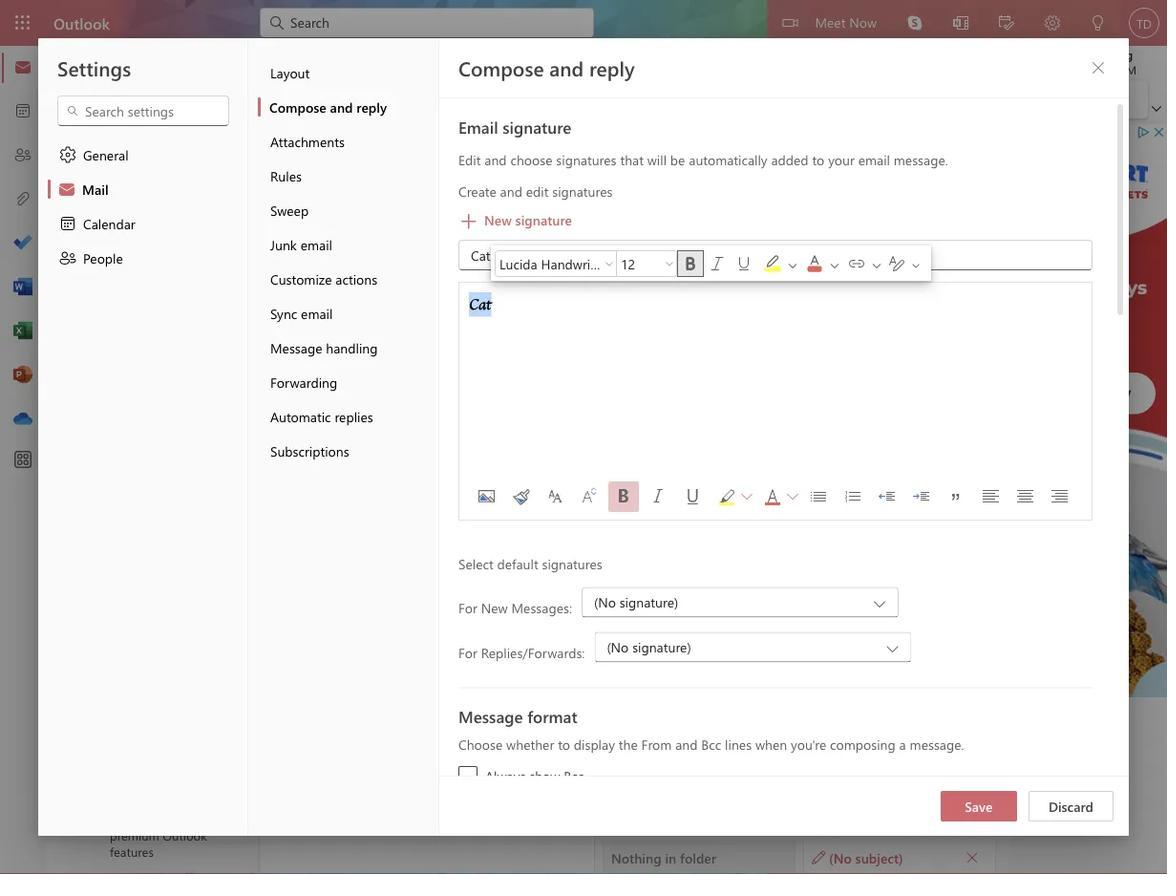 Task type: locate. For each thing, give the bounding box(es) containing it.
0 horizontal spatial  button
[[800, 250, 843, 277]]

mike@example.com down pictures in the left of the page
[[336, 150, 485, 172]]


[[66, 104, 79, 117]]

-
[[449, 308, 455, 326], [487, 308, 493, 326]]

Font text field
[[496, 252, 601, 275]]

 inside the  
[[871, 151, 883, 162]]

signatures up messages:
[[542, 555, 602, 573]]

message inside compose and reply tab panel
[[458, 705, 523, 727]]

font color image inside  dropdown button
[[805, 254, 843, 273]]

2 horizontal spatial  button
[[662, 250, 677, 277]]

save button
[[941, 791, 1017, 821]]

signatures right the edit
[[552, 182, 613, 200]]

looks
[[358, 663, 393, 681]]

junk
[[270, 235, 297, 253]]

font color image
[[805, 254, 843, 273], [757, 482, 788, 512]]

0 vertical spatial in
[[428, 639, 440, 656]]

 left "emoji"
[[455, 90, 474, 109]]

compose inside button
[[269, 98, 326, 116]]

to down format
[[558, 735, 570, 753]]

dialog
[[0, 0, 1167, 874]]

junk email
[[270, 235, 332, 253]]

2 vertical spatial signatures
[[542, 555, 602, 573]]

automatic replies button
[[258, 399, 438, 434]]

in inside button
[[665, 848, 677, 866]]

1 horizontal spatial  button
[[1083, 53, 1114, 83]]

1 horizontal spatial 
[[1091, 60, 1106, 75]]

1 horizontal spatial  button
[[786, 481, 800, 512]]

 right  button
[[786, 259, 800, 272]]

in inside nothing in folder looks empty over here.
[[428, 639, 440, 656]]

1 horizontal spatial  button
[[868, 250, 884, 277]]

compose up "emoji"
[[458, 54, 544, 81]]

subscriptions
[[270, 442, 349, 459]]

 right the 
[[871, 151, 883, 162]]

0 horizontal spatial reply
[[357, 98, 387, 116]]

compose and reply down layout button
[[269, 98, 387, 116]]

to left the your
[[812, 151, 825, 169]]

help button
[[218, 46, 275, 75]]

- right 'blue'
[[487, 308, 493, 326]]

0 horizontal spatial  button
[[959, 844, 986, 871]]

files image
[[13, 190, 32, 209]]

for
[[458, 598, 478, 616], [458, 643, 478, 661]]

1 horizontal spatial  button
[[602, 250, 617, 277]]

tab list
[[95, 46, 656, 75]]

t mobile image
[[269, 292, 299, 323]]

1 vertical spatial reply
[[357, 98, 387, 116]]

folder inside nothing in folder looks empty over here.
[[443, 639, 480, 656]]

0 vertical spatial reply
[[589, 54, 635, 81]]

quote image
[[941, 481, 971, 512]]

and left 
[[330, 98, 353, 116]]

 button
[[893, 139, 931, 170]]

mike@example.com image
[[279, 150, 325, 196]]

(no
[[829, 848, 852, 866]]

message up include group
[[290, 52, 342, 69]]

1 horizontal spatial folder
[[680, 848, 716, 866]]

0 horizontal spatial to
[[558, 735, 570, 753]]

 button right  button
[[784, 250, 800, 277]]

1 for from the top
[[458, 598, 478, 616]]

whether
[[506, 735, 554, 753]]

new for 
[[484, 211, 512, 228]]

 button left 
[[826, 250, 842, 277]]

 view profile
[[446, 200, 539, 217]]

 button left pm
[[1083, 53, 1114, 83]]

mike@example.com button
[[336, 150, 485, 175]]

more apps image
[[13, 451, 32, 470]]

text
[[482, 52, 504, 69]]

outlook banner
[[0, 0, 1167, 46]]

0 horizontal spatial font color image
[[757, 482, 788, 512]]

1 horizontal spatial outlook
[[163, 827, 207, 844]]

0 vertical spatial email
[[858, 151, 890, 169]]

show
[[529, 767, 560, 784]]

1 vertical spatial email
[[301, 235, 332, 253]]

reply
[[589, 54, 635, 81], [357, 98, 387, 116]]

 left bullets (⌘+.) icon
[[787, 491, 799, 502]]

1 vertical spatial signatures
[[552, 182, 613, 200]]

   
[[847, 254, 922, 273]]

application
[[0, 0, 1167, 874]]

view
[[469, 200, 497, 217]]

 mike@example.com
[[114, 252, 263, 309]]

message.
[[894, 151, 948, 169], [910, 735, 964, 753]]

2  button from the left
[[786, 481, 800, 512]]

1 vertical spatial for
[[458, 643, 478, 661]]


[[905, 147, 920, 162]]

calendar image
[[13, 102, 32, 121]]

and left the edit
[[500, 182, 522, 200]]

to whom it may concern,
[[614, 291, 778, 310]]

mike@example.com inside  mike@example.com
[[140, 291, 263, 309]]

people image
[[13, 146, 32, 165]]

1 vertical spatial nothing
[[611, 848, 662, 866]]

for up here.
[[458, 643, 478, 661]]

meeting 12:00 pm
[[1090, 46, 1137, 77]]

word image
[[13, 278, 32, 297]]

$0.00
[[309, 308, 341, 326]]

2 for from the top
[[458, 643, 478, 661]]

excel image
[[13, 322, 32, 341]]

nothing inside button
[[611, 848, 662, 866]]

 left pm
[[1091, 60, 1106, 75]]

1 vertical spatial folder
[[680, 848, 716, 866]]

email signature element
[[458, 151, 1112, 662]]

0 horizontal spatial compose and reply
[[269, 98, 387, 116]]

email inside junk email button
[[301, 235, 332, 253]]

0 horizontal spatial 
[[966, 851, 979, 864]]

0 vertical spatial bcc
[[701, 735, 721, 753]]

message. right a
[[910, 735, 964, 753]]

1 vertical spatial to
[[558, 735, 570, 753]]

compose and reply heading
[[458, 54, 635, 81]]

0 horizontal spatial 
[[455, 90, 474, 109]]

 inside compose and reply tab panel
[[1091, 60, 1106, 75]]

for down select
[[458, 598, 478, 616]]

compose inside tab panel
[[458, 54, 544, 81]]

left-rail-appbar navigation
[[4, 46, 42, 441]]

choose whether to display the from and bcc lines when you're composing a message.
[[458, 735, 964, 753]]

0 vertical spatial message
[[290, 52, 342, 69]]

nothing in folder button
[[603, 840, 796, 874]]

subscriptions button
[[258, 434, 438, 468]]

layout button
[[258, 55, 438, 90]]

nothing in folder looks empty over here.
[[358, 639, 496, 681]]

1 horizontal spatial in
[[665, 848, 677, 866]]

choose
[[510, 151, 553, 169]]

0 horizontal spatial in
[[428, 639, 440, 656]]

0 vertical spatial new
[[484, 211, 512, 228]]

bcc left "lines"
[[701, 735, 721, 753]]

1 vertical spatial font color image
[[757, 482, 788, 512]]

and right edit
[[485, 151, 507, 169]]

1 horizontal spatial -
[[487, 308, 493, 326]]


[[65, 53, 85, 73]]


[[114, 176, 133, 195]]

formatting options. list box
[[469, 474, 1112, 520]]

0 horizontal spatial bcc
[[564, 767, 584, 784]]

2  button from the left
[[784, 250, 800, 277]]

and right the from
[[676, 735, 698, 753]]

features
[[110, 843, 154, 860]]

 button
[[842, 250, 868, 277]]

  
[[681, 254, 754, 273]]

0 vertical spatial nothing
[[374, 639, 425, 656]]

new down select
[[481, 598, 508, 616]]

concern,
[[719, 291, 778, 310]]

Message body, press Alt+F10 to exit text field
[[614, 291, 979, 557]]

 right the underline (⌘+u) icon
[[741, 491, 753, 502]]

font color image left 
[[805, 254, 843, 273]]

 button right 
[[868, 250, 884, 277]]

nothing in folder
[[611, 848, 716, 866]]

nothing for nothing in folder looks empty over here.
[[374, 639, 425, 656]]

font image
[[540, 481, 570, 512]]

message inside message button
[[290, 52, 342, 69]]

reply down the outlook banner
[[589, 54, 635, 81]]

1 vertical spatial  button
[[959, 844, 986, 871]]


[[365, 90, 384, 109]]

for for for replies/forwards:
[[458, 643, 478, 661]]

 right  at the left of the page
[[89, 138, 104, 153]]

2 horizontal spatial 
[[787, 491, 799, 502]]

message up 'choose'
[[458, 705, 523, 727]]


[[57, 180, 76, 199]]

0 vertical spatial to
[[812, 151, 825, 169]]

tree
[[70, 395, 224, 874]]

reply left pictures in the left of the page
[[357, 98, 387, 116]]

0 horizontal spatial  button
[[740, 481, 754, 512]]

t-mobile
[[309, 289, 363, 307]]

1 vertical spatial message
[[270, 339, 322, 356]]

 button down save button
[[959, 844, 986, 871]]

3  button from the left
[[826, 250, 842, 277]]

message for message handling
[[270, 339, 322, 356]]

email signature
[[458, 116, 572, 138]]

email for sync email
[[301, 304, 333, 322]]

1 horizontal spatial nothing
[[611, 848, 662, 866]]

1  button from the left
[[800, 250, 843, 277]]

2 vertical spatial email
[[301, 304, 333, 322]]

new for for
[[481, 598, 508, 616]]

now
[[849, 13, 877, 31]]

message. right the  
[[894, 151, 948, 169]]

0 vertical spatial folder
[[443, 639, 480, 656]]

Font size text field
[[617, 252, 661, 275]]

1 vertical spatial signature
[[515, 211, 572, 228]]

1 horizontal spatial reply
[[589, 54, 635, 81]]

 down save button
[[966, 851, 979, 864]]

0 vertical spatial outlook
[[53, 12, 110, 33]]

meet now
[[815, 13, 877, 31]]

0 horizontal spatial compose
[[269, 98, 326, 116]]


[[1091, 60, 1106, 75], [966, 851, 979, 864]]

new right 
[[484, 211, 512, 228]]

mike@example.com left t
[[140, 291, 263, 309]]

1 vertical spatial bcc
[[564, 767, 584, 784]]

 button right ""
[[757, 250, 801, 277]]

document
[[0, 0, 1167, 874]]

 button
[[1083, 53, 1114, 83], [959, 844, 986, 871]]

- right 12 in the left of the page
[[449, 308, 455, 326]]

align center image
[[1010, 481, 1040, 512]]

bcc right show
[[564, 767, 584, 784]]

2 vertical spatial mike@example.com
[[140, 291, 263, 309]]

2 - from the left
[[487, 308, 493, 326]]

 button right the underline (⌘+u) icon
[[740, 481, 754, 512]]

settings tab list
[[38, 38, 248, 836]]

format
[[527, 705, 578, 727]]

1 horizontal spatial bcc
[[701, 735, 721, 753]]

calendar
[[83, 214, 135, 232]]

signatures left 'that'
[[556, 151, 617, 169]]

Signature text field
[[459, 283, 1092, 474]]

compose and reply down the outlook banner
[[458, 54, 635, 81]]

signature inside ' new signature'
[[515, 211, 572, 228]]

1 vertical spatial in
[[665, 848, 677, 866]]

outlook up 
[[53, 12, 110, 33]]

outlook right premium at the bottom
[[163, 827, 207, 844]]

message inside 'message handling' button
[[270, 339, 322, 356]]

bullets (⌘+.) image
[[803, 481, 834, 512]]

insert link (⌘+k) image
[[1078, 481, 1109, 512]]

 button for font text box
[[602, 250, 617, 277]]

0 vertical spatial compose and reply
[[458, 54, 635, 81]]

1 horizontal spatial to
[[812, 151, 825, 169]]

email inside the sync email button
[[301, 304, 333, 322]]

 button for font color icon inside  dropdown button
[[826, 250, 842, 277]]

0 vertical spatial signatures
[[556, 151, 617, 169]]

1 horizontal spatial font color image
[[805, 254, 843, 273]]

and
[[550, 54, 584, 81], [330, 98, 353, 116], [485, 151, 507, 169], [500, 182, 522, 200], [676, 735, 698, 753]]

 button left 
[[800, 250, 843, 277]]

blue
[[458, 308, 484, 326]]

0 vertical spatial font color image
[[805, 254, 843, 273]]

0 vertical spatial message.
[[894, 151, 948, 169]]

m
[[295, 162, 309, 183]]

message. inside email signature element
[[894, 151, 948, 169]]

in for nothing in folder looks empty over here.
[[428, 639, 440, 656]]

signature down the edit
[[515, 211, 572, 228]]

0 vertical spatial mike@example.com
[[336, 150, 485, 172]]

am
[[961, 244, 979, 259]]

mike@example.com up the sweep button
[[336, 175, 438, 190]]

compose down the layout
[[269, 98, 326, 116]]

1 vertical spatial new
[[481, 598, 508, 616]]

outlook inside banner
[[53, 12, 110, 33]]

0 horizontal spatial nothing
[[374, 639, 425, 656]]

junk email button
[[258, 227, 438, 262]]

automatic replies
[[270, 407, 373, 425]]

layout
[[270, 64, 310, 81]]

1 vertical spatial compose
[[269, 98, 326, 116]]

1 horizontal spatial compose and reply
[[458, 54, 635, 81]]

 left font size 'text field'
[[604, 258, 615, 269]]

nothing inside nothing in folder looks empty over here.
[[374, 639, 425, 656]]

0 horizontal spatial outlook
[[53, 12, 110, 33]]

automatically
[[689, 151, 768, 169]]

 down draft saved at 9:48 am on the top right
[[910, 260, 922, 271]]

lines
[[725, 735, 752, 753]]

text highlight color image
[[763, 254, 801, 273]]

tab list containing home
[[95, 46, 656, 75]]

nothing for nothing in folder
[[611, 848, 662, 866]]

 button up "to"
[[602, 250, 617, 277]]

choose
[[458, 735, 503, 753]]

apple
[[349, 308, 383, 326]]

1  button from the left
[[740, 481, 754, 512]]

settings heading
[[57, 54, 131, 81]]

0 horizontal spatial  button
[[79, 128, 112, 163]]

 button right  at the left of the page
[[79, 128, 112, 163]]

 button left bullets (⌘+.) icon
[[786, 481, 800, 512]]

document containing settings
[[0, 0, 1167, 874]]

0 vertical spatial for
[[458, 598, 478, 616]]

0 horizontal spatial folder
[[443, 639, 480, 656]]

signatures for choose
[[556, 151, 617, 169]]

results
[[309, 246, 358, 267]]

0 horizontal spatial -
[[449, 308, 455, 326]]

draft
[[864, 244, 889, 259]]

new inside ' new signature'
[[484, 211, 512, 228]]

Add a subject text field
[[603, 237, 847, 267]]

0 vertical spatial compose
[[458, 54, 544, 81]]

for new messages:
[[458, 598, 572, 616]]

0 vertical spatial  button
[[1083, 53, 1114, 83]]

signatures
[[556, 151, 617, 169], [552, 182, 613, 200], [542, 555, 602, 573]]

folder inside button
[[680, 848, 716, 866]]

1 vertical spatial 
[[966, 851, 979, 864]]

 button for font size 'text field'
[[662, 250, 677, 277]]

always show bcc
[[485, 767, 584, 784]]

1 vertical spatial outlook
[[163, 827, 207, 844]]

2 vertical spatial message
[[458, 705, 523, 727]]

1 vertical spatial compose and reply
[[269, 98, 387, 116]]

 button for highlight "icon"
[[740, 481, 754, 512]]

message down sync email
[[270, 339, 322, 356]]

 left 
[[828, 259, 842, 272]]

pictures
[[388, 90, 434, 108]]

reading pane main content
[[595, 119, 1010, 874]]

signature up choose
[[503, 116, 572, 138]]

font color image right highlight "icon"
[[757, 482, 788, 512]]

0 vertical spatial 
[[1091, 60, 1106, 75]]

settings
[[57, 54, 131, 81]]

 button inside favorites tree item
[[79, 128, 112, 163]]

compose and reply inside compose and reply button
[[269, 98, 387, 116]]


[[708, 254, 727, 273]]

increase indent image
[[906, 481, 937, 512]]

 
[[852, 147, 883, 162]]

(with
[[539, 308, 570, 326]]


[[114, 252, 133, 271]]

 right 
[[870, 259, 884, 272]]

subject)
[[855, 848, 903, 866]]

italic (⌘+i) image
[[643, 481, 673, 512]]

 button left 
[[662, 250, 677, 277]]

1 horizontal spatial compose
[[458, 54, 544, 81]]



Task type: vqa. For each thing, say whether or not it's contained in the screenshot.
JS icon
no



Task type: describe. For each thing, give the bounding box(es) containing it.
 filter
[[482, 248, 537, 267]]

 pictures
[[365, 90, 434, 109]]

1 - from the left
[[449, 308, 455, 326]]

format text
[[436, 52, 504, 69]]

create
[[458, 182, 496, 200]]

to do image
[[13, 234, 32, 253]]

numbering (⌘+/) image
[[838, 481, 868, 512]]

 button
[[485, 152, 516, 177]]

12
[[431, 308, 446, 326]]

sweep
[[270, 201, 309, 219]]

email for junk email
[[301, 235, 332, 253]]

underline (⌘+u) image
[[677, 481, 708, 512]]

reply inside tab panel
[[589, 54, 635, 81]]

24
[[574, 308, 588, 326]]

 button
[[677, 250, 704, 277]]

outlook inside premium outlook features
[[163, 827, 207, 844]]

 button for bottommost font color icon
[[786, 481, 800, 512]]

customize
[[270, 270, 332, 288]]

test
[[614, 471, 648, 490]]

1 horizontal spatial 
[[741, 491, 753, 502]]

 calendar
[[58, 214, 135, 233]]

 new signature
[[459, 211, 572, 231]]

cat
[[469, 292, 491, 317]]

attachments button
[[258, 124, 438, 159]]

message format
[[458, 705, 578, 727]]

and inside compose and reply button
[[330, 98, 353, 116]]

discard
[[1049, 797, 1094, 815]]

Search settings search field
[[79, 101, 209, 120]]

people
[[83, 249, 123, 267]]

powerpoint image
[[13, 366, 32, 385]]

in for nothing in folder
[[665, 848, 677, 866]]


[[681, 254, 700, 273]]

message handling
[[270, 339, 378, 356]]

filter
[[508, 248, 537, 265]]

here.
[[467, 663, 496, 681]]

application containing settings
[[0, 0, 1167, 874]]

 button
[[731, 250, 757, 277]]

folder for nothing in folder looks empty over here.
[[443, 639, 480, 656]]

message list section
[[260, 127, 706, 873]]

0 vertical spatial signature
[[503, 116, 572, 138]]

premium outlook features
[[110, 827, 207, 860]]


[[783, 15, 798, 31]]

compose and reply inside compose and reply tab panel
[[458, 54, 635, 81]]


[[58, 145, 77, 164]]

folder for nothing in folder
[[680, 848, 716, 866]]


[[852, 147, 867, 162]]

bold (⌘+b) image
[[608, 481, 639, 512]]

for replies/forwards:
[[458, 643, 585, 661]]

onedrive image
[[13, 410, 32, 429]]

be
[[670, 151, 685, 169]]

meeting
[[1090, 46, 1133, 62]]

1 vertical spatial mike@example.com
[[336, 175, 438, 190]]

and down the outlook banner
[[550, 54, 584, 81]]

the
[[619, 735, 638, 753]]

t
[[280, 299, 288, 316]]

default
[[497, 555, 538, 573]]

format painter image
[[505, 481, 536, 512]]

always
[[485, 767, 526, 784]]

premium outlook features button
[[70, 784, 259, 874]]

profile
[[501, 200, 539, 217]]


[[58, 248, 77, 267]]

decrease indent image
[[872, 481, 903, 512]]

messages:
[[511, 598, 572, 616]]

mail image
[[13, 58, 32, 77]]

email
[[458, 116, 498, 138]]

align right image
[[1044, 481, 1075, 512]]

actions
[[336, 270, 377, 288]]

message for message
[[290, 52, 342, 69]]

1 vertical spatial message.
[[910, 735, 964, 753]]

message button
[[276, 46, 356, 75]]

signatures for edit
[[552, 182, 613, 200]]

 inside favorites tree item
[[89, 138, 104, 153]]

draw
[[534, 52, 565, 69]]


[[459, 212, 479, 231]]

favorites tree item
[[70, 128, 224, 166]]


[[735, 254, 754, 273]]

attachments
[[270, 132, 345, 150]]

favorites tree
[[70, 120, 263, 357]]


[[493, 158, 508, 173]]

discard button
[[1029, 791, 1114, 821]]

edit
[[458, 151, 481, 169]]

mike@example.com  mike@example.com
[[336, 150, 508, 190]]

to inside email signature element
[[812, 151, 825, 169]]


[[887, 254, 906, 273]]

over
[[437, 663, 463, 681]]

compose and reply tab panel
[[439, 38, 1129, 874]]

highlight image
[[712, 482, 742, 512]]

dialog containing settings
[[0, 0, 1167, 874]]

 button for text highlight color image
[[784, 250, 800, 277]]

rules button
[[258, 159, 438, 193]]

sweep button
[[258, 193, 438, 227]]

message handling button
[[258, 331, 438, 365]]

Edit signature name text field
[[469, 245, 1082, 265]]

that
[[620, 151, 644, 169]]

mobile
[[322, 289, 363, 307]]

for for for new messages:
[[458, 598, 478, 616]]

 left  button
[[664, 258, 675, 269]]


[[114, 214, 133, 233]]

select default signatures
[[458, 555, 602, 573]]

 inside reading pane main content
[[966, 851, 979, 864]]

insert pictures inline image
[[471, 481, 501, 512]]

mike@example.com tree item
[[70, 281, 263, 319]]

t-
[[309, 289, 322, 307]]

help
[[233, 52, 260, 69]]

compose and reply button
[[258, 90, 438, 124]]

email inside email signature element
[[858, 151, 890, 169]]

 button
[[704, 250, 731, 277]]


[[58, 214, 77, 233]]

customize actions button
[[258, 262, 438, 296]]

1  button from the left
[[757, 250, 801, 277]]

message for message format
[[458, 705, 523, 727]]

include group
[[58, 80, 605, 118]]

when
[[755, 735, 787, 753]]

replies/forwards:
[[481, 643, 585, 661]]

 inside include group
[[455, 90, 474, 109]]

composing
[[830, 735, 896, 753]]

2  button from the left
[[868, 250, 884, 277]]

 emoji
[[455, 90, 510, 109]]

font size image
[[574, 481, 605, 512]]

align left image
[[975, 481, 1006, 512]]

monthly
[[592, 308, 641, 326]]

reply inside button
[[357, 98, 387, 116]]

general
[[83, 146, 129, 163]]

automatic
[[270, 407, 331, 425]]

format text button
[[422, 46, 518, 75]]

sync email button
[[258, 296, 438, 331]]

home button
[[95, 46, 160, 75]]

replies
[[335, 407, 373, 425]]

at
[[924, 244, 934, 259]]



